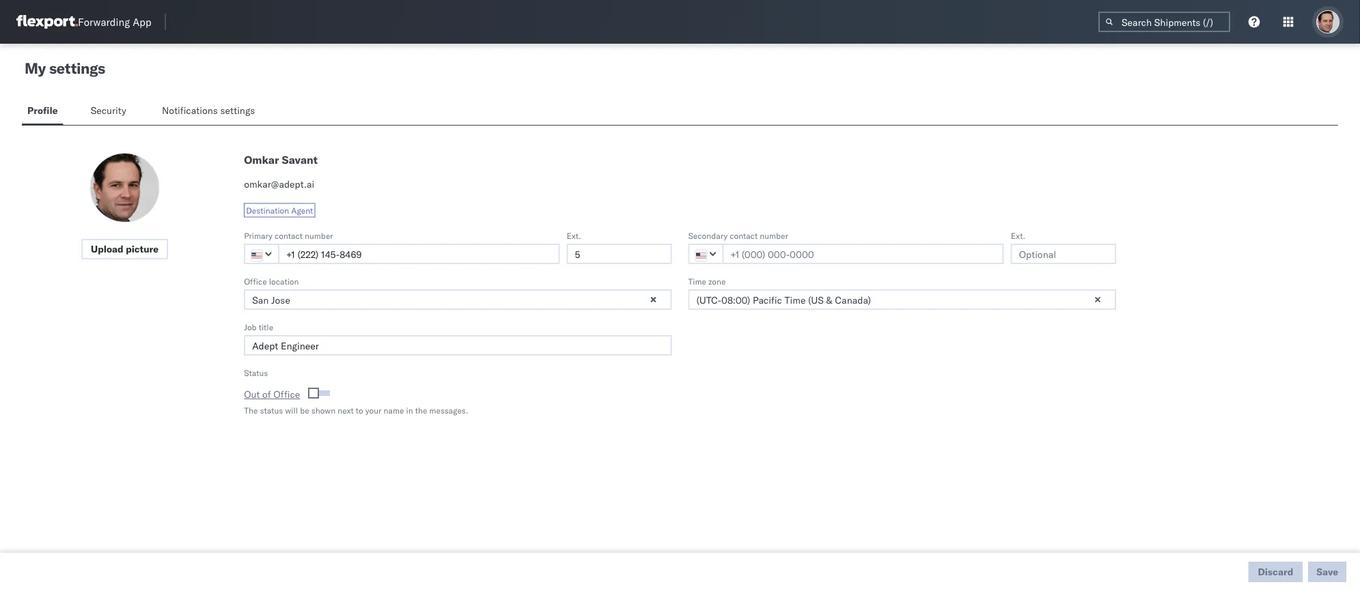 Task type: vqa. For each thing, say whether or not it's contained in the screenshot.
Notifications settings
yes



Task type: locate. For each thing, give the bounding box(es) containing it.
2 optional telephone field from the left
[[1011, 244, 1117, 265]]

omkar@adept.ai
[[244, 178, 315, 190]]

optional telephone field for secondary contact number
[[1011, 244, 1117, 265]]

out of office
[[244, 389, 300, 401]]

office up will
[[274, 389, 300, 401]]

contact right secondary
[[730, 231, 758, 241]]

2 number from the left
[[760, 231, 789, 241]]

None checkbox
[[311, 391, 330, 396]]

0 horizontal spatial united states text field
[[244, 244, 280, 265]]

1 horizontal spatial settings
[[220, 105, 255, 117]]

Optional telephone field
[[567, 244, 672, 265], [1011, 244, 1117, 265]]

1 ext. from the left
[[567, 231, 582, 241]]

1 horizontal spatial optional telephone field
[[1011, 244, 1117, 265]]

1 united states text field from the left
[[244, 244, 280, 265]]

1 horizontal spatial united states text field
[[689, 244, 724, 265]]

number for secondary contact number
[[760, 231, 789, 241]]

upload picture
[[91, 243, 159, 255]]

2 united states text field from the left
[[689, 244, 724, 265]]

settings
[[49, 59, 105, 78], [220, 105, 255, 117]]

number down agent at the top left of page
[[305, 231, 333, 241]]

profile button
[[22, 98, 63, 125]]

time
[[689, 276, 707, 287]]

0 horizontal spatial optional telephone field
[[567, 244, 672, 265]]

office left location
[[244, 276, 267, 287]]

+1 (000) 000-0000 telephone field up "san jose" text box
[[278, 244, 560, 265]]

1 contact from the left
[[275, 231, 303, 241]]

ext.
[[567, 231, 582, 241], [1011, 231, 1026, 241]]

+1 (000) 000-0000 telephone field
[[278, 244, 560, 265], [723, 244, 1005, 265]]

0 horizontal spatial ext.
[[567, 231, 582, 241]]

Job title text field
[[244, 336, 672, 356]]

1 horizontal spatial office
[[274, 389, 300, 401]]

1 number from the left
[[305, 231, 333, 241]]

(UTC-08:00) Pacific Time (US & Canada) text field
[[689, 290, 1117, 310]]

settings inside button
[[220, 105, 255, 117]]

1 +1 (000) 000-0000 telephone field from the left
[[278, 244, 560, 265]]

0 horizontal spatial contact
[[275, 231, 303, 241]]

0 horizontal spatial settings
[[49, 59, 105, 78]]

+1 (000) 000-0000 telephone field for primary contact number
[[278, 244, 560, 265]]

upload picture button
[[81, 239, 168, 260]]

status
[[260, 406, 283, 416]]

contact
[[275, 231, 303, 241], [730, 231, 758, 241]]

0 horizontal spatial number
[[305, 231, 333, 241]]

secondary contact number
[[689, 231, 789, 241]]

united states text field for primary
[[244, 244, 280, 265]]

0 vertical spatial office
[[244, 276, 267, 287]]

in
[[406, 406, 413, 416]]

contact down destination agent
[[275, 231, 303, 241]]

status
[[244, 368, 268, 378]]

1 optional telephone field from the left
[[567, 244, 672, 265]]

number
[[305, 231, 333, 241], [760, 231, 789, 241]]

notifications settings
[[162, 105, 255, 117]]

1 horizontal spatial number
[[760, 231, 789, 241]]

destination agent
[[246, 205, 313, 216]]

number right secondary
[[760, 231, 789, 241]]

0 horizontal spatial +1 (000) 000-0000 telephone field
[[278, 244, 560, 265]]

secondary
[[689, 231, 728, 241]]

messages.
[[430, 406, 469, 416]]

settings right notifications
[[220, 105, 255, 117]]

settings for my settings
[[49, 59, 105, 78]]

0 vertical spatial settings
[[49, 59, 105, 78]]

1 horizontal spatial ext.
[[1011, 231, 1026, 241]]

United States text field
[[244, 244, 280, 265], [689, 244, 724, 265]]

1 horizontal spatial +1 (000) 000-0000 telephone field
[[723, 244, 1005, 265]]

1 horizontal spatial contact
[[730, 231, 758, 241]]

office
[[244, 276, 267, 287], [274, 389, 300, 401]]

settings for notifications settings
[[220, 105, 255, 117]]

my settings
[[25, 59, 105, 78]]

job title
[[244, 322, 273, 333]]

2 contact from the left
[[730, 231, 758, 241]]

name
[[384, 406, 404, 416]]

settings right the my on the left of the page
[[49, 59, 105, 78]]

0 horizontal spatial office
[[244, 276, 267, 287]]

title
[[259, 322, 273, 333]]

destination
[[246, 205, 289, 216]]

optional telephone field for primary contact number
[[567, 244, 672, 265]]

forwarding app link
[[16, 15, 151, 29]]

1 vertical spatial settings
[[220, 105, 255, 117]]

2 ext. from the left
[[1011, 231, 1026, 241]]

shown
[[311, 406, 336, 416]]

profile
[[27, 105, 58, 117]]

united states text field down primary
[[244, 244, 280, 265]]

flexport. image
[[16, 15, 78, 29]]

time zone
[[689, 276, 726, 287]]

Search Shipments (/) text field
[[1099, 12, 1231, 32]]

+1 (000) 000-0000 telephone field up (utc-08:00) pacific time (us & canada) text field
[[723, 244, 1005, 265]]

2 +1 (000) 000-0000 telephone field from the left
[[723, 244, 1005, 265]]

united states text field down secondary
[[689, 244, 724, 265]]



Task type: describe. For each thing, give the bounding box(es) containing it.
the
[[244, 406, 258, 416]]

+1 (000) 000-0000 telephone field for secondary contact number
[[723, 244, 1005, 265]]

job
[[244, 322, 257, 333]]

upload
[[91, 243, 124, 255]]

out
[[244, 389, 260, 401]]

be
[[300, 406, 309, 416]]

primary
[[244, 231, 273, 241]]

security
[[91, 105, 126, 117]]

will
[[285, 406, 298, 416]]

ext. for primary contact number
[[567, 231, 582, 241]]

zone
[[709, 276, 726, 287]]

my
[[25, 59, 46, 78]]

notifications
[[162, 105, 218, 117]]

primary contact number
[[244, 231, 333, 241]]

app
[[133, 15, 151, 28]]

omkar
[[244, 153, 279, 167]]

notifications settings button
[[156, 98, 266, 125]]

contact for secondary
[[730, 231, 758, 241]]

ext. for secondary contact number
[[1011, 231, 1026, 241]]

united states text field for secondary
[[689, 244, 724, 265]]

forwarding
[[78, 15, 130, 28]]

contact for primary
[[275, 231, 303, 241]]

the
[[415, 406, 427, 416]]

San Jose text field
[[244, 290, 672, 310]]

agent
[[291, 205, 313, 216]]

of
[[263, 389, 271, 401]]

number for primary contact number
[[305, 231, 333, 241]]

the status will be shown next to your name in the messages.
[[244, 406, 469, 416]]

security button
[[85, 98, 135, 125]]

office location
[[244, 276, 299, 287]]

omkar savant
[[244, 153, 318, 167]]

forwarding app
[[78, 15, 151, 28]]

savant
[[282, 153, 318, 167]]

location
[[269, 276, 299, 287]]

next
[[338, 406, 354, 416]]

to
[[356, 406, 363, 416]]

your
[[366, 406, 382, 416]]

picture
[[126, 243, 159, 255]]

1 vertical spatial office
[[274, 389, 300, 401]]



